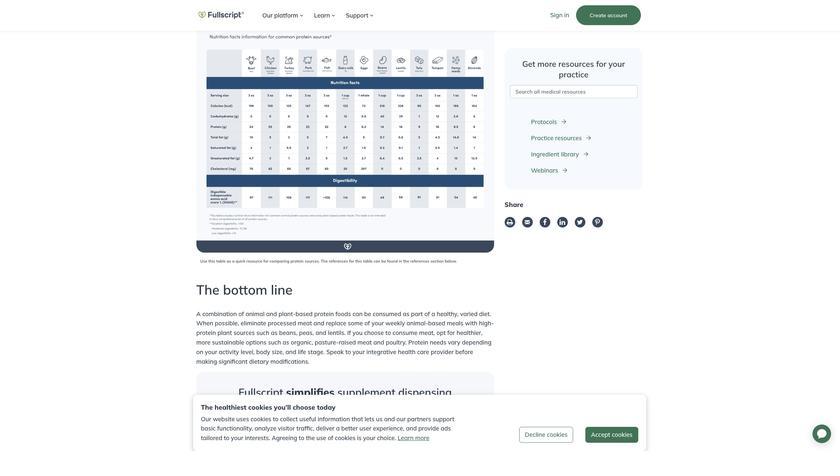 Task type: describe. For each thing, give the bounding box(es) containing it.
processed
[[268, 320, 296, 327]]

as left part
[[403, 310, 409, 318]]

agreeing
[[272, 434, 297, 442]]

accept
[[591, 431, 610, 439]]

and up 'processed' on the left of page
[[266, 310, 277, 318]]

2 this from the left
[[355, 259, 362, 263]]

better
[[341, 425, 358, 432]]

0 vertical spatial the
[[321, 259, 328, 263]]

a inside a combination of animal and plant-based protein foods can be consumed as part of a healthy, varied diet. when possible, eliminate processed meat and replace some of your weekly animal-based meals with high- protein plant sources such as beans, peas, and lentils. if you choose to consume meat, opt for healthier, more sustainable options such as organic, pasture-raised meat and poultry. protein needs vary depending on your activity level, body size, and life stage. speak to your integrative health care provider before making significant dietary modifications.
[[431, 310, 435, 318]]

making
[[196, 358, 217, 365]]

create your dispensary today
[[306, 419, 379, 426]]

animal-
[[407, 320, 428, 327]]

webinars link
[[531, 163, 568, 178]]

1 vertical spatial protein
[[314, 310, 334, 318]]

to down traffic,
[[299, 434, 304, 442]]

support
[[346, 12, 368, 19]]

sources.
[[305, 259, 320, 263]]

diet.
[[479, 310, 491, 318]]

the bottom line
[[196, 281, 293, 298]]

dietary
[[249, 358, 269, 365]]

section
[[431, 259, 444, 263]]

replace
[[326, 320, 346, 327]]

raised
[[339, 339, 356, 346]]

our platform link
[[257, 8, 303, 23]]

the for the bottom line
[[196, 281, 219, 298]]

learn for learn
[[314, 12, 330, 19]]

fullscript logo image
[[198, 12, 244, 19]]

1 vertical spatial in
[[399, 259, 402, 263]]

with
[[465, 320, 477, 327]]

and up experience,
[[384, 415, 395, 423]]

share on facebook image
[[540, 217, 550, 227]]

menu bar containing our platform
[[257, 8, 379, 23]]

and up integrative
[[373, 339, 384, 346]]

protein
[[408, 339, 428, 346]]

practice
[[559, 69, 588, 79]]

of right some
[[364, 320, 370, 327]]

for inside get more resources for your practice
[[596, 59, 606, 69]]

part
[[411, 310, 423, 318]]

healthier,
[[457, 329, 482, 337]]

us
[[376, 415, 383, 423]]

our
[[396, 415, 406, 423]]

resource
[[246, 259, 262, 263]]

pasture-
[[315, 339, 339, 346]]

and up the "pasture-"
[[316, 329, 326, 337]]

get
[[522, 59, 535, 69]]

1 references from the left
[[329, 259, 348, 263]]

needs
[[430, 339, 446, 346]]

a combination of animal and plant-based protein foods can be consumed as part of a healthy, varied diet. when possible, eliminate processed meat and replace some of your weekly animal-based meals with high- protein plant sources such as beans, peas, and lentils. if you choose to consume meat, opt for healthier, more sustainable options such as organic, pasture-raised meat and poultry. protein needs vary depending on your activity level, body size, and life stage. speak to your integrative health care provider before making significant dietary modifications.
[[196, 310, 494, 365]]

our for our website uses cookies to collect useful information that lets us and our partners support basic functionality, analyze visitor traffic, deliver a better user experience, and provide ads tailored to your interests. agreeing to the use of cookies is your choice.
[[201, 415, 211, 423]]

choose inside a combination of animal and plant-based protein foods can be consumed as part of a healthy, varied diet. when possible, eliminate processed meat and replace some of your weekly animal-based meals with high- protein plant sources such as beans, peas, and lentils. if you choose to consume meat, opt for healthier, more sustainable options such as organic, pasture-raised meat and poultry. protein needs vary depending on your activity level, body size, and life stage. speak to your integrative health care provider before making significant dietary modifications.
[[364, 329, 384, 337]]

information
[[318, 415, 350, 423]]

a right i'm
[[337, 433, 341, 441]]

and up learn more
[[406, 425, 417, 432]]

some
[[348, 320, 363, 327]]

your inside "create your dispensary today" link
[[324, 419, 335, 426]]

can inside a combination of animal and plant-based protein foods can be consumed as part of a healthy, varied diet. when possible, eliminate processed meat and replace some of your weekly animal-based meals with high- protein plant sources such as beans, peas, and lentils. if you choose to consume meat, opt for healthier, more sustainable options such as organic, pasture-raised meat and poultry. protein needs vary depending on your activity level, body size, and life stage. speak to your integrative health care provider before making significant dietary modifications.
[[353, 310, 363, 318]]

consumed
[[373, 310, 401, 318]]

protocols
[[531, 118, 559, 126]]

on
[[196, 348, 203, 356]]

varied
[[460, 310, 478, 318]]

get more resources for your practice
[[522, 59, 625, 79]]

a inside our website uses cookies to collect useful information that lets us and our partners support basic functionality, analyze visitor traffic, deliver a better user experience, and provide ads tailored to your interests. agreeing to the use of cookies is your choice.
[[336, 425, 340, 432]]

as down 'processed' on the left of page
[[271, 329, 278, 337]]

modifications.
[[270, 358, 309, 365]]

peas,
[[299, 329, 314, 337]]

0 horizontal spatial today
[[317, 403, 336, 411]]

stage.
[[308, 348, 325, 356]]

cookies inside button
[[612, 431, 632, 439]]

create account
[[590, 12, 627, 19]]

is
[[357, 434, 362, 442]]

create for create your dispensary today
[[306, 419, 323, 426]]

1 this from the left
[[208, 259, 215, 263]]

0 horizontal spatial choose
[[293, 403, 315, 411]]

integrative
[[366, 348, 396, 356]]

if
[[347, 329, 351, 337]]

simplifies
[[286, 386, 335, 399]]

i'm a patient link
[[328, 433, 363, 442]]

the inside our website uses cookies to collect useful information that lets us and our partners support basic functionality, analyze visitor traffic, deliver a better user experience, and provide ads tailored to your interests. agreeing to the use of cookies is your choice.
[[306, 434, 315, 442]]

i'm
[[328, 433, 336, 441]]

protocols link
[[531, 114, 566, 130]]

1 horizontal spatial today
[[365, 419, 379, 426]]

decline
[[525, 431, 545, 439]]

a
[[196, 310, 201, 318]]

sign
[[550, 11, 563, 19]]

meals
[[447, 320, 463, 327]]

body
[[256, 348, 270, 356]]

more inside a combination of animal and plant-based protein foods can be consumed as part of a healthy, varied diet. when possible, eliminate processed meat and replace some of your weekly animal-based meals with high- protein plant sources such as beans, peas, and lentils. if you choose to consume meat, opt for healthier, more sustainable options such as organic, pasture-raised meat and poultry. protein needs vary depending on your activity level, body size, and life stage. speak to your integrative health care provider before making significant dietary modifications.
[[196, 339, 210, 346]]

and up peas,
[[314, 320, 324, 327]]

organic,
[[291, 339, 313, 346]]

to down raised
[[345, 348, 351, 356]]

cookies down better
[[335, 434, 356, 442]]

0 vertical spatial be
[[381, 259, 386, 263]]

of left animal
[[238, 310, 244, 318]]

accept cookies
[[591, 431, 632, 439]]

library
[[561, 150, 579, 158]]

share on email image
[[522, 217, 533, 227]]

when
[[196, 320, 213, 327]]

1 horizontal spatial the
[[403, 259, 409, 263]]

tailored
[[201, 434, 222, 442]]

sign in link
[[550, 7, 569, 23]]

analyze
[[255, 425, 276, 432]]

activity
[[219, 348, 239, 356]]

interests.
[[245, 434, 270, 442]]

0 vertical spatial meat
[[298, 320, 312, 327]]

that
[[352, 415, 363, 423]]

a left the quick
[[232, 259, 235, 263]]

as down beans,
[[283, 339, 289, 346]]

account
[[608, 12, 627, 19]]



Task type: locate. For each thing, give the bounding box(es) containing it.
1 vertical spatial such
[[268, 339, 281, 346]]

deliver
[[316, 425, 334, 432]]

Search field search field
[[510, 85, 637, 98]]

2 references from the left
[[410, 259, 429, 263]]

create left account at the right top of page
[[590, 12, 606, 19]]

be left 'consumed'
[[364, 310, 371, 318]]

1 vertical spatial resources
[[555, 134, 582, 142]]

0 vertical spatial based
[[295, 310, 313, 318]]

None search field
[[510, 85, 637, 103]]

plant-
[[279, 310, 295, 318]]

0 vertical spatial learn
[[314, 12, 330, 19]]

options
[[246, 339, 266, 346]]

1 vertical spatial the
[[306, 434, 315, 442]]

protein left sources.
[[290, 259, 304, 263]]

your inside get more resources for your practice
[[609, 59, 625, 69]]

use this table as a quick resource for comparing protein sources. the references for this table can be found in the references section below.
[[200, 259, 457, 263]]

cookies right accept
[[612, 431, 632, 439]]

create up use at the bottom left of the page
[[306, 419, 323, 426]]

0 vertical spatial such
[[256, 329, 269, 337]]

fullscript simplifies supplement dispensing
[[238, 386, 452, 399]]

ads
[[441, 425, 451, 432]]

provide
[[418, 425, 439, 432]]

resources inside get more resources for your practice
[[558, 59, 594, 69]]

uses
[[236, 415, 249, 423]]

ingredient library
[[531, 150, 581, 158]]

cookies right decline
[[547, 431, 568, 439]]

the for the healthiest cookies you'll choose today
[[201, 403, 213, 411]]

0 horizontal spatial learn
[[314, 12, 330, 19]]

such up size,
[[268, 339, 281, 346]]

support link
[[341, 8, 374, 23]]

user
[[359, 425, 371, 432]]

choice.
[[377, 434, 396, 442]]

the healthiest cookies you'll choose today
[[201, 403, 336, 411]]

choose right you
[[364, 329, 384, 337]]

table right use
[[216, 259, 226, 263]]

0 horizontal spatial based
[[295, 310, 313, 318]]

below.
[[445, 259, 457, 263]]

resources up library
[[555, 134, 582, 142]]

0 horizontal spatial protein
[[196, 329, 216, 337]]

more for learn
[[415, 434, 429, 442]]

create inside create account 'link'
[[590, 12, 606, 19]]

of right part
[[424, 310, 430, 318]]

partners
[[407, 415, 431, 423]]

poultry.
[[386, 339, 407, 346]]

basic
[[201, 425, 216, 432]]

best protein sources comparison of meat and plant protein image
[[196, 0, 494, 253]]

2 table from the left
[[363, 259, 373, 263]]

accept cookies button
[[585, 427, 638, 443]]

the right sources.
[[321, 259, 328, 263]]

0 vertical spatial resources
[[558, 59, 594, 69]]

2 vertical spatial protein
[[196, 329, 216, 337]]

learn for learn more
[[398, 434, 414, 442]]

plant
[[218, 329, 232, 337]]

meat up peas,
[[298, 320, 312, 327]]

bottom
[[223, 281, 267, 298]]

1 horizontal spatial our
[[262, 12, 273, 19]]

high-
[[479, 320, 494, 327]]

create inside "create your dispensary today" link
[[306, 419, 323, 426]]

in right sign
[[564, 11, 569, 19]]

depending
[[462, 339, 492, 346]]

1 horizontal spatial learn
[[398, 434, 414, 442]]

to
[[385, 329, 391, 337], [345, 348, 351, 356], [273, 415, 278, 423], [224, 434, 229, 442], [299, 434, 304, 442]]

meat,
[[419, 329, 435, 337]]

1 vertical spatial be
[[364, 310, 371, 318]]

eliminate
[[241, 320, 266, 327]]

application
[[805, 417, 839, 451]]

the right found
[[403, 259, 409, 263]]

such up options
[[256, 329, 269, 337]]

1 horizontal spatial based
[[428, 320, 445, 327]]

as left the quick
[[227, 259, 231, 263]]

more down provide
[[415, 434, 429, 442]]

the up basic at the bottom left of the page
[[201, 403, 213, 411]]

fullscript
[[238, 386, 283, 399]]

references
[[329, 259, 348, 263], [410, 259, 429, 263]]

based
[[295, 310, 313, 318], [428, 320, 445, 327]]

in right found
[[399, 259, 402, 263]]

2 vertical spatial more
[[415, 434, 429, 442]]

0 horizontal spatial our
[[201, 415, 211, 423]]

cookies
[[248, 403, 272, 411], [251, 415, 271, 423], [547, 431, 568, 439], [612, 431, 632, 439], [335, 434, 356, 442]]

our left platform
[[262, 12, 273, 19]]

sources
[[234, 329, 255, 337]]

support
[[433, 415, 454, 423]]

1 vertical spatial our
[[201, 415, 211, 423]]

resources
[[558, 59, 594, 69], [555, 134, 582, 142]]

and
[[266, 310, 277, 318], [314, 320, 324, 327], [316, 329, 326, 337], [373, 339, 384, 346], [285, 348, 296, 356], [384, 415, 395, 423], [406, 425, 417, 432]]

more right get
[[537, 59, 556, 69]]

1 vertical spatial based
[[428, 320, 445, 327]]

comparing
[[270, 259, 289, 263]]

today up information
[[317, 403, 336, 411]]

practice resources link
[[531, 130, 591, 146]]

decline cookies button
[[519, 427, 573, 443]]

1 vertical spatial create
[[306, 419, 323, 426]]

1 horizontal spatial can
[[374, 259, 380, 263]]

to down weekly
[[385, 329, 391, 337]]

be left found
[[381, 259, 386, 263]]

more up on
[[196, 339, 210, 346]]

can
[[374, 259, 380, 263], [353, 310, 363, 318]]

2 vertical spatial the
[[201, 403, 213, 411]]

a down information
[[336, 425, 340, 432]]

of inside our website uses cookies to collect useful information that lets us and our partners support basic functionality, analyze visitor traffic, deliver a better user experience, and provide ads tailored to your interests. agreeing to the use of cookies is your choice.
[[328, 434, 333, 442]]

resources up practice at the top of page
[[558, 59, 594, 69]]

0 horizontal spatial meat
[[298, 320, 312, 327]]

you
[[353, 329, 363, 337]]

foods
[[335, 310, 351, 318]]

0 horizontal spatial references
[[329, 259, 348, 263]]

1 horizontal spatial table
[[363, 259, 373, 263]]

our up basic at the bottom left of the page
[[201, 415, 211, 423]]

our inside our website uses cookies to collect useful information that lets us and our partners support basic functionality, analyze visitor traffic, deliver a better user experience, and provide ads tailored to your interests. agreeing to the use of cookies is your choice.
[[201, 415, 211, 423]]

useful
[[299, 415, 316, 423]]

speak
[[326, 348, 344, 356]]

0 vertical spatial our
[[262, 12, 273, 19]]

1 table from the left
[[216, 259, 226, 263]]

practice
[[531, 134, 554, 142]]

0 horizontal spatial table
[[216, 259, 226, 263]]

supplement
[[337, 386, 395, 399]]

1 horizontal spatial in
[[564, 11, 569, 19]]

collect
[[280, 415, 298, 423]]

create for create account
[[590, 12, 606, 19]]

1 horizontal spatial be
[[381, 259, 386, 263]]

protein up replace
[[314, 310, 334, 318]]

i'm a patient
[[328, 433, 363, 441]]

based up opt
[[428, 320, 445, 327]]

1 horizontal spatial references
[[410, 259, 429, 263]]

for inside a combination of animal and plant-based protein foods can be consumed as part of a healthy, varied diet. when possible, eliminate processed meat and replace some of your weekly animal-based meals with high- protein plant sources such as beans, peas, and lentils. if you choose to consume meat, opt for healthier, more sustainable options such as organic, pasture-raised meat and poultry. protein needs vary depending on your activity level, body size, and life stage. speak to your integrative health care provider before making significant dietary modifications.
[[447, 329, 455, 337]]

ingredient library link
[[531, 146, 589, 162]]

you'll
[[274, 403, 291, 411]]

meat down you
[[357, 339, 372, 346]]

share
[[505, 200, 523, 209]]

and up modifications.
[[285, 348, 296, 356]]

protein down "when"
[[196, 329, 216, 337]]

beans,
[[279, 329, 297, 337]]

combination
[[202, 310, 237, 318]]

level,
[[241, 348, 255, 356]]

use
[[200, 259, 207, 263]]

0 horizontal spatial the
[[306, 434, 315, 442]]

before
[[455, 348, 473, 356]]

share on print image
[[505, 217, 515, 227]]

share on linkedin image
[[557, 217, 568, 227]]

functionality,
[[217, 425, 253, 432]]

of right use at the bottom left of the page
[[328, 434, 333, 442]]

0 horizontal spatial this
[[208, 259, 215, 263]]

1 horizontal spatial more
[[415, 434, 429, 442]]

0 vertical spatial in
[[564, 11, 569, 19]]

learn
[[314, 12, 330, 19], [398, 434, 414, 442]]

references right sources.
[[329, 259, 348, 263]]

a left "healthy,"
[[431, 310, 435, 318]]

choose up useful
[[293, 403, 315, 411]]

traffic,
[[296, 425, 314, 432]]

more for get
[[537, 59, 556, 69]]

can left found
[[374, 259, 380, 263]]

references left the section
[[410, 259, 429, 263]]

0 horizontal spatial create
[[306, 419, 323, 426]]

of
[[238, 310, 244, 318], [424, 310, 430, 318], [364, 320, 370, 327], [328, 434, 333, 442]]

based up peas,
[[295, 310, 313, 318]]

our for our platform
[[262, 12, 273, 19]]

1 horizontal spatial protein
[[290, 259, 304, 263]]

to left 'collect'
[[273, 415, 278, 423]]

0 vertical spatial protein
[[290, 259, 304, 263]]

experience,
[[373, 425, 404, 432]]

create
[[590, 12, 606, 19], [306, 419, 323, 426]]

in
[[564, 11, 569, 19], [399, 259, 402, 263]]

decline cookies
[[525, 431, 568, 439]]

care
[[417, 348, 429, 356]]

0 vertical spatial can
[[374, 259, 380, 263]]

for
[[596, 59, 606, 69], [263, 259, 269, 263], [349, 259, 354, 263], [447, 329, 455, 337]]

lentils.
[[328, 329, 346, 337]]

line
[[271, 281, 293, 298]]

1 vertical spatial more
[[196, 339, 210, 346]]

practice resources
[[531, 134, 583, 142]]

1 vertical spatial today
[[365, 419, 379, 426]]

0 vertical spatial today
[[317, 403, 336, 411]]

1 vertical spatial choose
[[293, 403, 315, 411]]

consume
[[393, 329, 417, 337]]

0 vertical spatial the
[[403, 259, 409, 263]]

1 vertical spatial meat
[[357, 339, 372, 346]]

1 horizontal spatial create
[[590, 12, 606, 19]]

0 horizontal spatial in
[[399, 259, 402, 263]]

cookies inside button
[[547, 431, 568, 439]]

visitor
[[278, 425, 295, 432]]

cookies up analyze
[[251, 415, 271, 423]]

0 horizontal spatial more
[[196, 339, 210, 346]]

cookies down fullscript
[[248, 403, 272, 411]]

today right that
[[365, 419, 379, 426]]

our inside our platform link
[[262, 12, 273, 19]]

sign in
[[550, 11, 569, 19]]

1 vertical spatial learn
[[398, 434, 414, 442]]

website
[[213, 415, 235, 423]]

1 horizontal spatial this
[[355, 259, 362, 263]]

lets
[[365, 415, 374, 423]]

to down functionality,
[[224, 434, 229, 442]]

share on pinterest image
[[592, 217, 603, 227]]

1 vertical spatial can
[[353, 310, 363, 318]]

share on twitter image
[[575, 217, 585, 227]]

the up a
[[196, 281, 219, 298]]

0 vertical spatial more
[[537, 59, 556, 69]]

be inside a combination of animal and plant-based protein foods can be consumed as part of a healthy, varied diet. when possible, eliminate processed meat and replace some of your weekly animal-based meals with high- protein plant sources such as beans, peas, and lentils. if you choose to consume meat, opt for healthier, more sustainable options such as organic, pasture-raised meat and poultry. protein needs vary depending on your activity level, body size, and life stage. speak to your integrative health care provider before making significant dietary modifications.
[[364, 310, 371, 318]]

ingredient
[[531, 150, 559, 158]]

2 horizontal spatial protein
[[314, 310, 334, 318]]

1 vertical spatial the
[[196, 281, 219, 298]]

1 horizontal spatial choose
[[364, 329, 384, 337]]

0 vertical spatial create
[[590, 12, 606, 19]]

protein
[[290, 259, 304, 263], [314, 310, 334, 318], [196, 329, 216, 337]]

0 vertical spatial choose
[[364, 329, 384, 337]]

the down traffic,
[[306, 434, 315, 442]]

more inside get more resources for your practice
[[537, 59, 556, 69]]

0 horizontal spatial can
[[353, 310, 363, 318]]

dispensing
[[398, 386, 452, 399]]

table left found
[[363, 259, 373, 263]]

healthiest
[[215, 403, 246, 411]]

0 horizontal spatial be
[[364, 310, 371, 318]]

2 horizontal spatial more
[[537, 59, 556, 69]]

learn inside menu bar
[[314, 12, 330, 19]]

opt
[[436, 329, 446, 337]]

platform
[[274, 12, 298, 19]]

can up some
[[353, 310, 363, 318]]

significant
[[219, 358, 248, 365]]

menu bar
[[257, 8, 379, 23]]

1 horizontal spatial meat
[[357, 339, 372, 346]]

create your dispensary today link
[[295, 416, 395, 429]]



Task type: vqa. For each thing, say whether or not it's contained in the screenshot.
Useful
yes



